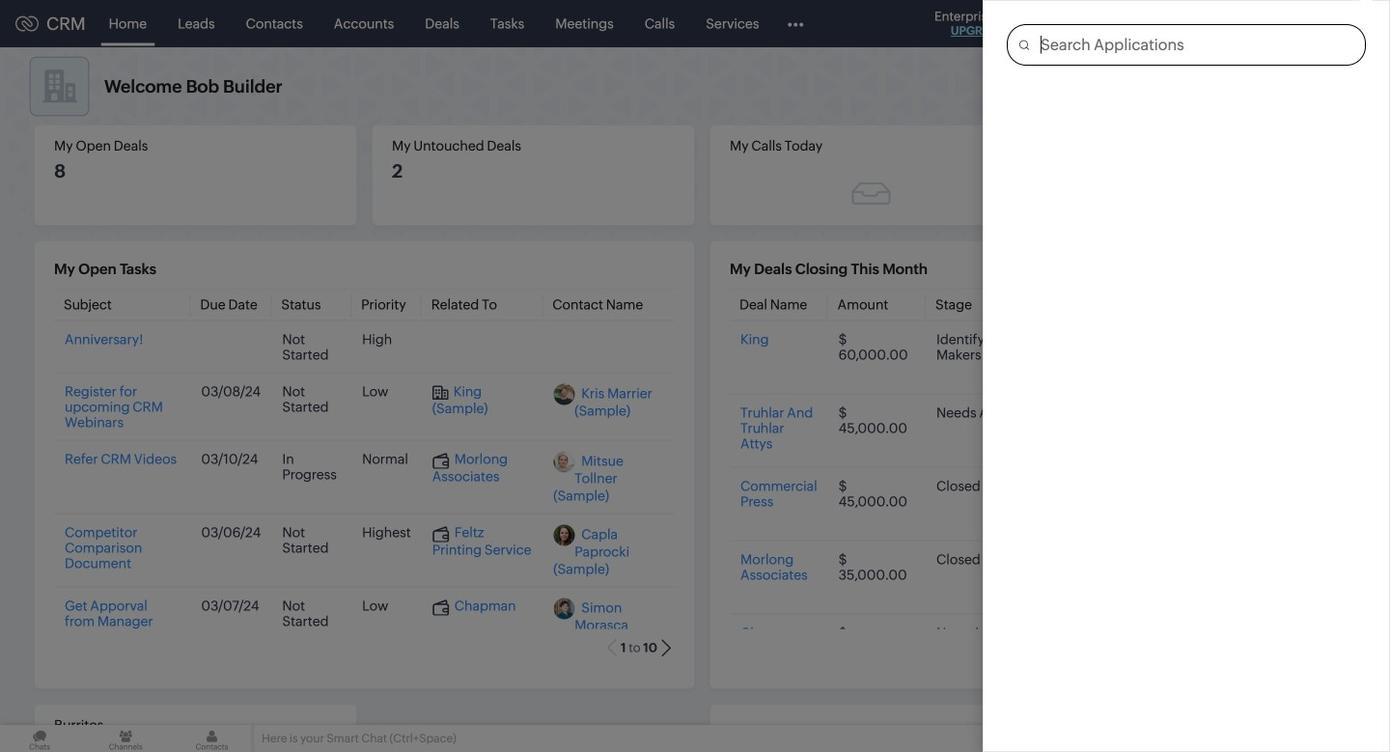 Task type: locate. For each thing, give the bounding box(es) containing it.
profile element
[[1292, 0, 1346, 47]]

calendar image
[[1186, 16, 1202, 31]]

profile image
[[1303, 8, 1334, 39]]



Task type: describe. For each thing, give the bounding box(es) containing it.
signals element
[[1137, 0, 1174, 47]]

search image
[[1109, 15, 1126, 32]]

logo image
[[15, 16, 39, 31]]

Search Applications text field
[[1029, 25, 1365, 64]]

channels image
[[86, 725, 165, 752]]

chats image
[[0, 725, 79, 752]]

signals image
[[1149, 15, 1162, 32]]

create menu element
[[1050, 0, 1098, 47]]

search element
[[1098, 0, 1137, 47]]

contacts image
[[172, 725, 252, 752]]

create menu image
[[1062, 12, 1086, 35]]



Task type: vqa. For each thing, say whether or not it's contained in the screenshot.
Chats "Image"
yes



